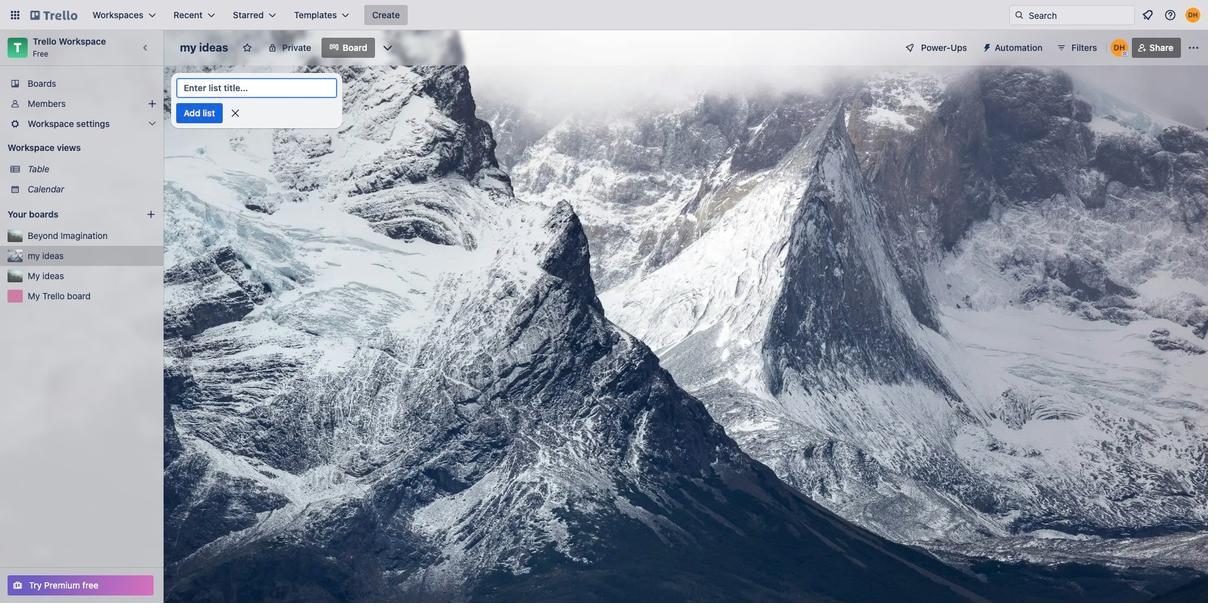 Task type: vqa. For each thing, say whether or not it's contained in the screenshot.
2nd Starred Icon from the top of the page
no



Task type: describe. For each thing, give the bounding box(es) containing it.
back to home image
[[30, 5, 77, 25]]

open information menu image
[[1165, 9, 1177, 21]]

sm image
[[978, 38, 995, 55]]

this member is an admin of this board. image
[[1122, 51, 1128, 57]]

0 horizontal spatial dirk hardpeck (dirkhardpeck) image
[[1111, 39, 1129, 57]]

0 vertical spatial dirk hardpeck (dirkhardpeck) image
[[1186, 8, 1201, 23]]

cancel list editing image
[[229, 107, 241, 120]]

0 notifications image
[[1141, 8, 1156, 23]]

workspace navigation collapse icon image
[[137, 39, 155, 57]]

customize views image
[[381, 42, 394, 54]]



Task type: locate. For each thing, give the bounding box(es) containing it.
Enter list title… text field
[[176, 78, 337, 98]]

Board name text field
[[174, 38, 235, 58]]

your boards with 4 items element
[[8, 207, 127, 222]]

search image
[[1015, 10, 1025, 20]]

add board image
[[146, 210, 156, 220]]

primary element
[[0, 0, 1209, 30]]

1 horizontal spatial dirk hardpeck (dirkhardpeck) image
[[1186, 8, 1201, 23]]

Search field
[[1025, 6, 1135, 24]]

show menu image
[[1188, 42, 1200, 54]]

dirk hardpeck (dirkhardpeck) image down search field
[[1111, 39, 1129, 57]]

dirk hardpeck (dirkhardpeck) image right the open information menu image
[[1186, 8, 1201, 23]]

star or unstar board image
[[242, 43, 252, 53]]

dirk hardpeck (dirkhardpeck) image
[[1186, 8, 1201, 23], [1111, 39, 1129, 57]]

1 vertical spatial dirk hardpeck (dirkhardpeck) image
[[1111, 39, 1129, 57]]



